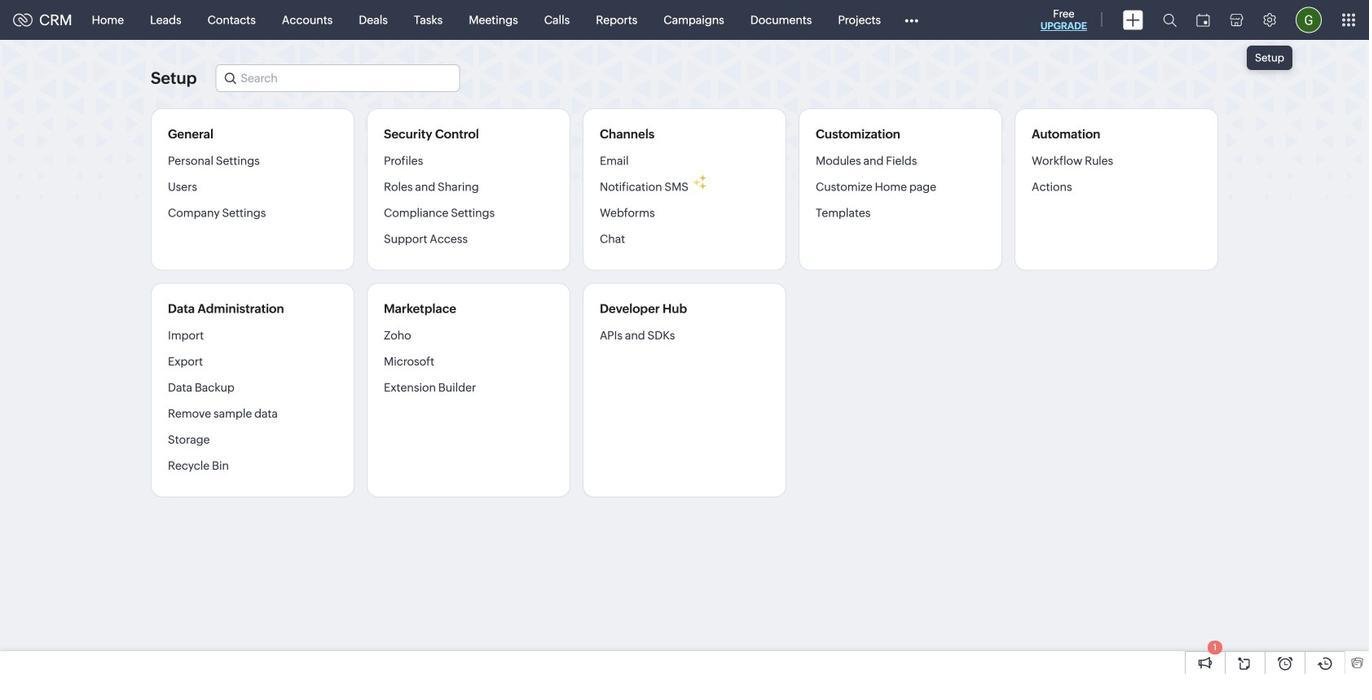Task type: describe. For each thing, give the bounding box(es) containing it.
profile image
[[1296, 7, 1322, 33]]

Other Modules field
[[894, 7, 929, 33]]

search image
[[1163, 13, 1177, 27]]

search element
[[1153, 0, 1187, 40]]



Task type: locate. For each thing, give the bounding box(es) containing it.
profile element
[[1286, 0, 1332, 40]]

calendar image
[[1196, 13, 1210, 26]]

create menu image
[[1123, 10, 1144, 30]]

Search text field
[[216, 65, 459, 91]]

logo image
[[13, 13, 33, 26]]

None field
[[215, 64, 460, 92]]

create menu element
[[1113, 0, 1153, 40]]



Task type: vqa. For each thing, say whether or not it's contained in the screenshot.
text field
no



